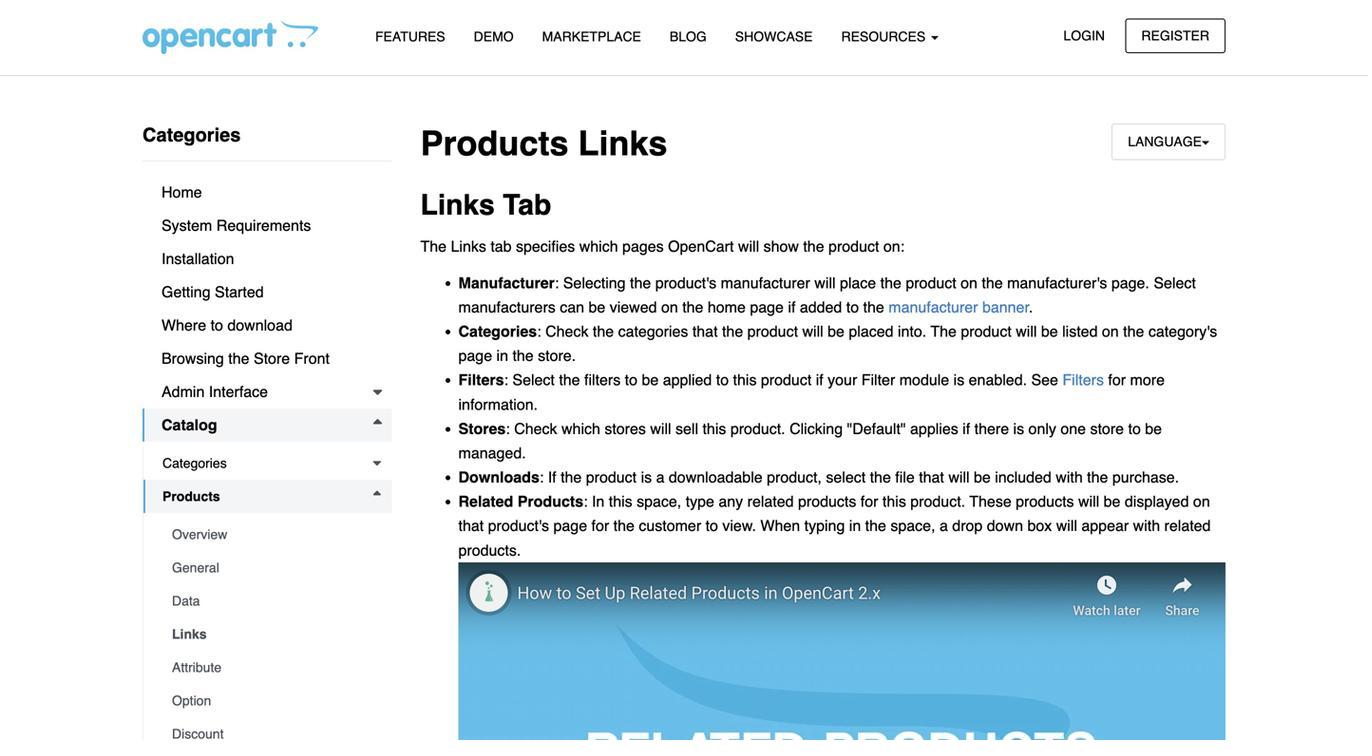 Task type: locate. For each thing, give the bounding box(es) containing it.
0 vertical spatial which
[[579, 238, 618, 255]]

page inside : check the categories that the product will be placed into. the product will be listed on the category's page in the store.
[[459, 347, 492, 365]]

if left added
[[788, 298, 796, 316]]

page up information.
[[459, 347, 492, 365]]

on right the displayed at bottom right
[[1194, 493, 1210, 510]]

be
[[589, 298, 606, 316], [828, 323, 845, 340], [1041, 323, 1058, 340], [642, 371, 659, 389], [1145, 420, 1162, 437], [974, 469, 991, 486], [1104, 493, 1121, 510]]

opencart
[[668, 238, 734, 255]]

to inside : selecting the product's manufacturer will place the product on the manufacturer's page. select manufacturers can be viewed on the home page if added to the
[[847, 298, 859, 316]]

1 vertical spatial for
[[861, 493, 879, 510]]

1 horizontal spatial the
[[931, 323, 957, 340]]

products up overview
[[163, 489, 220, 504]]

1 vertical spatial is
[[1014, 420, 1025, 437]]

: in this space, type any related products for this product. these products will be displayed on that product's page for the customer to view. when typing in the space, a drop down box will appear with related products.
[[459, 493, 1211, 559]]

that right file
[[919, 469, 945, 486]]

store
[[254, 350, 290, 367]]

0 horizontal spatial page
[[459, 347, 492, 365]]

the up banner
[[982, 274, 1003, 292]]

categories
[[618, 323, 688, 340]]

this right applied
[[733, 371, 757, 389]]

0 horizontal spatial product's
[[488, 517, 549, 535]]

customer
[[639, 517, 701, 535]]

1 vertical spatial with
[[1133, 517, 1160, 535]]

information.
[[459, 396, 538, 413]]

0 vertical spatial page
[[750, 298, 784, 316]]

filters
[[459, 371, 504, 389], [1063, 371, 1104, 389]]

on up manufacturer banner . in the right of the page
[[961, 274, 978, 292]]

product. down the filters : select the filters to be applied to this product if your filter module is enabled. see filters in the bottom of the page
[[731, 420, 786, 437]]

0 vertical spatial select
[[1154, 274, 1196, 292]]

browsing the store front
[[162, 350, 330, 367]]

categories up home
[[143, 124, 241, 146]]

1 horizontal spatial product.
[[911, 493, 966, 510]]

0 vertical spatial that
[[693, 323, 718, 340]]

these
[[970, 493, 1012, 510]]

related up when
[[748, 493, 794, 510]]

for
[[1108, 371, 1126, 389], [861, 493, 879, 510], [592, 517, 609, 535]]

1 horizontal spatial with
[[1133, 517, 1160, 535]]

download
[[227, 316, 293, 334]]

: check the categories that the product will be placed into. the product will be listed on the category's page in the store.
[[459, 323, 1218, 365]]

product inside : selecting the product's manufacturer will place the product on the manufacturer's page. select manufacturers can be viewed on the home page if added to the
[[906, 274, 957, 292]]

0 horizontal spatial the
[[421, 238, 447, 255]]

products up typing in the bottom of the page
[[798, 493, 857, 510]]

filters right 'see'
[[1063, 371, 1104, 389]]

in up information.
[[497, 347, 508, 365]]

0 horizontal spatial is
[[641, 469, 652, 486]]

page
[[750, 298, 784, 316], [459, 347, 492, 365], [554, 517, 587, 535]]

1 horizontal spatial a
[[940, 517, 948, 535]]

manufacturer
[[721, 274, 810, 292], [889, 298, 978, 316]]

: inside : check the categories that the product will be placed into. the product will be listed on the category's page in the store.
[[537, 323, 541, 340]]

features link
[[361, 20, 460, 53]]

0 horizontal spatial if
[[788, 298, 796, 316]]

categories down manufacturers
[[459, 323, 537, 340]]

this down file
[[883, 493, 906, 510]]

the left purchase.
[[1087, 469, 1108, 486]]

check inside : check the categories that the product will be placed into. the product will be listed on the category's page in the store.
[[546, 323, 589, 340]]

downloads : if the product is a downloadable product, select the file that will be included with the purchase.
[[459, 469, 1179, 486]]

one
[[1061, 420, 1086, 437]]

: inside : check which stores will sell this product. clicking "default" applies if there is only one store to be managed.
[[506, 420, 510, 437]]

: inside : in this space, type any related products for this product. these products will be displayed on that product's page for the customer to view. when typing in the space, a drop down box will appear with related products.
[[584, 493, 588, 510]]

specifies
[[516, 238, 575, 255]]

be right store
[[1145, 420, 1162, 437]]

the right typing in the bottom of the page
[[865, 517, 887, 535]]

show
[[764, 238, 799, 255]]

2 vertical spatial is
[[641, 469, 652, 486]]

2 horizontal spatial is
[[1014, 420, 1025, 437]]

will up added
[[815, 274, 836, 292]]

started
[[215, 283, 264, 301]]

check down information.
[[514, 420, 557, 437]]

space, up customer
[[637, 493, 682, 510]]

: for categories
[[537, 323, 541, 340]]

be left applied
[[642, 371, 659, 389]]

the
[[803, 238, 825, 255], [630, 274, 651, 292], [881, 274, 902, 292], [982, 274, 1003, 292], [683, 298, 704, 316], [863, 298, 885, 316], [593, 323, 614, 340], [722, 323, 743, 340], [1123, 323, 1145, 340], [513, 347, 534, 365], [228, 350, 249, 367], [559, 371, 580, 389], [561, 469, 582, 486], [870, 469, 891, 486], [1087, 469, 1108, 486], [614, 517, 635, 535], [865, 517, 887, 535]]

1 vertical spatial product's
[[488, 517, 549, 535]]

the up placed
[[863, 298, 885, 316]]

which up selecting
[[579, 238, 618, 255]]

language
[[1128, 134, 1202, 149]]

: for manufacturer
[[555, 274, 559, 292]]

a left drop
[[940, 517, 948, 535]]

1 horizontal spatial that
[[693, 323, 718, 340]]

front
[[294, 350, 330, 367]]

the left file
[[870, 469, 891, 486]]

: left if
[[540, 469, 544, 486]]

applies
[[910, 420, 959, 437]]

manufacturer inside : selecting the product's manufacturer will place the product on the manufacturer's page. select manufacturers can be viewed on the home page if added to the
[[721, 274, 810, 292]]

categories inside categories link
[[163, 456, 227, 471]]

1 vertical spatial a
[[940, 517, 948, 535]]

will up appear on the right bottom
[[1079, 493, 1100, 510]]

in
[[592, 493, 605, 510]]

0 vertical spatial for
[[1108, 371, 1126, 389]]

the down manufacturer banner link at the top right of the page
[[931, 323, 957, 340]]

only
[[1029, 420, 1057, 437]]

1 vertical spatial related
[[1165, 517, 1211, 535]]

1 vertical spatial select
[[513, 371, 555, 389]]

is left only at right bottom
[[1014, 420, 1025, 437]]

is inside : check which stores will sell this product. clicking "default" applies if there is only one store to be managed.
[[1014, 420, 1025, 437]]

product's
[[655, 274, 717, 292], [488, 517, 549, 535]]

products up links tab
[[421, 124, 569, 163]]

manufacturer banner link
[[889, 298, 1030, 316]]

1 vertical spatial in
[[849, 517, 861, 535]]

2 vertical spatial if
[[963, 420, 970, 437]]

a inside : in this space, type any related products for this product. these products will be displayed on that product's page for the customer to view. when typing in the space, a drop down box will appear with related products.
[[940, 517, 948, 535]]

0 vertical spatial related
[[748, 493, 794, 510]]

0 horizontal spatial product.
[[731, 420, 786, 437]]

0 horizontal spatial products
[[798, 493, 857, 510]]

the right place
[[881, 274, 902, 292]]

which
[[579, 238, 618, 255], [562, 420, 601, 437]]

select down the store.
[[513, 371, 555, 389]]

0 horizontal spatial manufacturer
[[721, 274, 810, 292]]

2 vertical spatial page
[[554, 517, 587, 535]]

will inside : selecting the product's manufacturer will place the product on the manufacturer's page. select manufacturers can be viewed on the home page if added to the
[[815, 274, 836, 292]]

for down in
[[592, 517, 609, 535]]

0 horizontal spatial in
[[497, 347, 508, 365]]

1 horizontal spatial is
[[954, 371, 965, 389]]

1 vertical spatial page
[[459, 347, 492, 365]]

will right box
[[1057, 517, 1078, 535]]

filters up information.
[[459, 371, 504, 389]]

the left store
[[228, 350, 249, 367]]

products up box
[[1016, 493, 1074, 510]]

blog link
[[656, 20, 721, 53]]

1 vertical spatial product.
[[911, 493, 966, 510]]

1 horizontal spatial product's
[[655, 274, 717, 292]]

0 vertical spatial check
[[546, 323, 589, 340]]

viewed
[[610, 298, 657, 316]]

overview link
[[153, 518, 392, 551]]

2 horizontal spatial for
[[1108, 371, 1126, 389]]

select inside : selecting the product's manufacturer will place the product on the manufacturer's page. select manufacturers can be viewed on the home page if added to the
[[1154, 274, 1196, 292]]

: up information.
[[504, 371, 508, 389]]

: inside : selecting the product's manufacturer will place the product on the manufacturer's page. select manufacturers can be viewed on the home page if added to the
[[555, 274, 559, 292]]

to inside : check which stores will sell this product. clicking "default" applies if there is only one store to be managed.
[[1129, 420, 1141, 437]]

to down type
[[706, 517, 718, 535]]

space, down file
[[891, 517, 936, 535]]

links
[[578, 124, 668, 163], [421, 189, 495, 222], [451, 238, 486, 255], [172, 627, 207, 642]]

0 horizontal spatial select
[[513, 371, 555, 389]]

product up manufacturer banner link at the top right of the page
[[906, 274, 957, 292]]

the down page.
[[1123, 323, 1145, 340]]

0 horizontal spatial filters
[[459, 371, 504, 389]]

1 products from the left
[[798, 493, 857, 510]]

0 horizontal spatial space,
[[637, 493, 682, 510]]

with down the displayed at bottom right
[[1133, 517, 1160, 535]]

is
[[954, 371, 965, 389], [1014, 420, 1025, 437], [641, 469, 652, 486]]

0 vertical spatial manufacturer
[[721, 274, 810, 292]]

be inside : in this space, type any related products for this product. these products will be displayed on that product's page for the customer to view. when typing in the space, a drop down box will appear with related products.
[[1104, 493, 1121, 510]]

1 vertical spatial the
[[931, 323, 957, 340]]

be up appear on the right bottom
[[1104, 493, 1121, 510]]

0 vertical spatial space,
[[637, 493, 682, 510]]

: up the store.
[[537, 323, 541, 340]]

1 horizontal spatial products
[[1016, 493, 1074, 510]]

managed.
[[459, 444, 526, 462]]

the inside : check the categories that the product will be placed into. the product will be listed on the category's page in the store.
[[931, 323, 957, 340]]

1 filters from the left
[[459, 371, 504, 389]]

which left "stores"
[[562, 420, 601, 437]]

to right filters
[[625, 371, 638, 389]]

placed
[[849, 323, 894, 340]]

related down the displayed at bottom right
[[1165, 517, 1211, 535]]

attribute
[[172, 660, 222, 675]]

be down selecting
[[589, 298, 606, 316]]

page right home at the right top
[[750, 298, 784, 316]]

page inside : in this space, type any related products for this product. these products will be displayed on that product's page for the customer to view. when typing in the space, a drop down box will appear with related products.
[[554, 517, 587, 535]]

system
[[162, 217, 212, 234]]

banner
[[983, 298, 1030, 316]]

product's down related products
[[488, 517, 549, 535]]

1 horizontal spatial in
[[849, 517, 861, 535]]

is down "stores"
[[641, 469, 652, 486]]

1 horizontal spatial space,
[[891, 517, 936, 535]]

2 products from the left
[[1016, 493, 1074, 510]]

blog
[[670, 29, 707, 44]]

filter
[[862, 371, 895, 389]]

for left more
[[1108, 371, 1126, 389]]

1 horizontal spatial if
[[816, 371, 824, 389]]

2 horizontal spatial if
[[963, 420, 970, 437]]

2 vertical spatial for
[[592, 517, 609, 535]]

check down can
[[546, 323, 589, 340]]

page for categories
[[459, 347, 492, 365]]

where to download link
[[143, 309, 392, 342]]

opencart - open source shopping cart solution image
[[143, 20, 318, 54]]

will down "."
[[1016, 323, 1037, 340]]

to right store
[[1129, 420, 1141, 437]]

0 horizontal spatial related
[[748, 493, 794, 510]]

1 horizontal spatial filters
[[1063, 371, 1104, 389]]

with
[[1056, 469, 1083, 486], [1133, 517, 1160, 535]]

0 vertical spatial product.
[[731, 420, 786, 437]]

be inside : selecting the product's manufacturer will place the product on the manufacturer's page. select manufacturers can be viewed on the home page if added to the
[[589, 298, 606, 316]]

select right page.
[[1154, 274, 1196, 292]]

on right listed
[[1102, 323, 1119, 340]]

to down place
[[847, 298, 859, 316]]

with right included
[[1056, 469, 1083, 486]]

0 horizontal spatial that
[[459, 517, 484, 535]]

a up customer
[[656, 469, 665, 486]]

if inside : check which stores will sell this product. clicking "default" applies if there is only one store to be managed.
[[963, 420, 970, 437]]

0 vertical spatial a
[[656, 469, 665, 486]]

0 horizontal spatial for
[[592, 517, 609, 535]]

can
[[560, 298, 584, 316]]

0 vertical spatial the
[[421, 238, 447, 255]]

this
[[733, 371, 757, 389], [703, 420, 726, 437], [609, 493, 633, 510], [883, 493, 906, 510]]

store
[[1090, 420, 1124, 437]]

the left customer
[[614, 517, 635, 535]]

check for which
[[514, 420, 557, 437]]

categories link
[[144, 447, 392, 480]]

on inside : check the categories that the product will be placed into. the product will be listed on the category's page in the store.
[[1102, 323, 1119, 340]]

page for space,
[[554, 517, 587, 535]]

0 vertical spatial if
[[788, 298, 796, 316]]

the left home at the right top
[[683, 298, 704, 316]]

page down if
[[554, 517, 587, 535]]

: down information.
[[506, 420, 510, 437]]

this right sell
[[703, 420, 726, 437]]

be down added
[[828, 323, 845, 340]]

option
[[172, 693, 211, 708]]

1 vertical spatial that
[[919, 469, 945, 486]]

check inside : check which stores will sell this product. clicking "default" applies if there is only one store to be managed.
[[514, 420, 557, 437]]

in right typing in the bottom of the page
[[849, 517, 861, 535]]

getting
[[162, 283, 211, 301]]

products down if
[[518, 493, 584, 510]]

products links
[[421, 124, 668, 163]]

space,
[[637, 493, 682, 510], [891, 517, 936, 535]]

manufacturer up into.
[[889, 298, 978, 316]]

0 vertical spatial with
[[1056, 469, 1083, 486]]

store.
[[538, 347, 576, 365]]

that down related
[[459, 517, 484, 535]]

is right the module
[[954, 371, 965, 389]]

if for this
[[816, 371, 824, 389]]

1 vertical spatial check
[[514, 420, 557, 437]]

if for "default"
[[963, 420, 970, 437]]

showcase
[[735, 29, 813, 44]]

if left your
[[816, 371, 824, 389]]

displayed
[[1125, 493, 1189, 510]]

0 vertical spatial in
[[497, 347, 508, 365]]

1 horizontal spatial for
[[861, 493, 879, 510]]

1 horizontal spatial page
[[554, 517, 587, 535]]

that down home at the right top
[[693, 323, 718, 340]]

: left selecting
[[555, 274, 559, 292]]

product. inside : check which stores will sell this product. clicking "default" applies if there is only one store to be managed.
[[731, 420, 786, 437]]

0 vertical spatial product's
[[655, 274, 717, 292]]

admin interface
[[162, 383, 268, 401]]

products
[[421, 124, 569, 163], [163, 489, 220, 504], [518, 493, 584, 510]]

1 vertical spatial if
[[816, 371, 824, 389]]

1 horizontal spatial select
[[1154, 274, 1196, 292]]

that
[[693, 323, 718, 340], [919, 469, 945, 486], [459, 517, 484, 535]]

: check which stores will sell this product. clicking "default" applies if there is only one store to be managed.
[[459, 420, 1162, 462]]

product up in
[[586, 469, 637, 486]]

manufacturer down show
[[721, 274, 810, 292]]

product up place
[[829, 238, 879, 255]]

home
[[162, 183, 202, 201]]

that inside : in this space, type any related products for this product. these products will be displayed on that product's page for the customer to view. when typing in the space, a drop down box will appear with related products.
[[459, 517, 484, 535]]

to inside : in this space, type any related products for this product. these products will be displayed on that product's page for the customer to view. when typing in the space, a drop down box will appear with related products.
[[706, 517, 718, 535]]

the down home at the right top
[[722, 323, 743, 340]]

1 vertical spatial which
[[562, 420, 601, 437]]

filters link
[[1063, 371, 1108, 389]]

for down select
[[861, 493, 879, 510]]

0 vertical spatial categories
[[143, 124, 241, 146]]

0 vertical spatial is
[[954, 371, 965, 389]]

for inside for more information.
[[1108, 371, 1126, 389]]

product. up drop
[[911, 493, 966, 510]]

check
[[546, 323, 589, 340], [514, 420, 557, 437]]

language button
[[1112, 124, 1226, 160]]

2 vertical spatial that
[[459, 517, 484, 535]]

2 vertical spatial categories
[[163, 456, 227, 471]]

1 vertical spatial manufacturer
[[889, 298, 978, 316]]

the down links tab
[[421, 238, 447, 255]]

categories down catalog
[[163, 456, 227, 471]]

2 horizontal spatial page
[[750, 298, 784, 316]]



Task type: describe. For each thing, give the bounding box(es) containing it.
0 horizontal spatial with
[[1056, 469, 1083, 486]]

the down viewed
[[593, 323, 614, 340]]

tab
[[503, 189, 551, 222]]

: for related products
[[584, 493, 588, 510]]

listed
[[1063, 323, 1098, 340]]

into.
[[898, 323, 927, 340]]

where to download
[[162, 316, 293, 334]]

the down the store.
[[559, 371, 580, 389]]

requirements
[[216, 217, 311, 234]]

added
[[800, 298, 842, 316]]

product,
[[767, 469, 822, 486]]

on inside : in this space, type any related products for this product. these products will be displayed on that product's page for the customer to view. when typing in the space, a drop down box will appear with related products.
[[1194, 493, 1210, 510]]

installation link
[[143, 242, 392, 276]]

be left listed
[[1041, 323, 1058, 340]]

resources link
[[827, 20, 953, 53]]

related
[[459, 493, 513, 510]]

be inside : check which stores will sell this product. clicking "default" applies if there is only one store to be managed.
[[1145, 420, 1162, 437]]

links inside 'link'
[[172, 627, 207, 642]]

general
[[172, 560, 219, 575]]

where
[[162, 316, 206, 334]]

more
[[1130, 371, 1165, 389]]

product. inside : in this space, type any related products for this product. these products will be displayed on that product's page for the customer to view. when typing in the space, a drop down box will appear with related products.
[[911, 493, 966, 510]]

1 horizontal spatial related
[[1165, 517, 1211, 535]]

to right where
[[211, 316, 223, 334]]

browsing the store front link
[[143, 342, 392, 375]]

typing
[[805, 517, 845, 535]]

any
[[719, 493, 743, 510]]

the up viewed
[[630, 274, 651, 292]]

downloads
[[459, 469, 540, 486]]

purchase.
[[1113, 469, 1179, 486]]

be up "these"
[[974, 469, 991, 486]]

see
[[1032, 371, 1059, 389]]

appear
[[1082, 517, 1129, 535]]

type
[[686, 493, 715, 510]]

product left your
[[761, 371, 812, 389]]

products for products links
[[421, 124, 569, 163]]

for more information.
[[459, 371, 1165, 413]]

1 vertical spatial space,
[[891, 517, 936, 535]]

down
[[987, 517, 1024, 535]]

2 horizontal spatial that
[[919, 469, 945, 486]]

catalog
[[162, 416, 217, 434]]

getting started link
[[143, 276, 392, 309]]

if inside : selecting the product's manufacturer will place the product on the manufacturer's page. select manufacturers can be viewed on the home page if added to the
[[788, 298, 796, 316]]

links tab
[[421, 189, 551, 222]]

place
[[840, 274, 876, 292]]

attribute link
[[153, 651, 392, 684]]

sell
[[676, 420, 699, 437]]

manufacturer
[[459, 274, 555, 292]]

enabled.
[[969, 371, 1027, 389]]

applied
[[663, 371, 712, 389]]

that inside : check the categories that the product will be placed into. the product will be listed on the category's page in the store.
[[693, 323, 718, 340]]

in inside : in this space, type any related products for this product. these products will be displayed on that product's page for the customer to view. when typing in the space, a drop down box will appear with related products.
[[849, 517, 861, 535]]

if
[[548, 469, 557, 486]]

product's inside : selecting the product's manufacturer will place the product on the manufacturer's page. select manufacturers can be viewed on the home page if added to the
[[655, 274, 717, 292]]

general link
[[153, 551, 392, 584]]

product up the filters : select the filters to be applied to this product if your filter module is enabled. see filters in the bottom of the page
[[748, 323, 798, 340]]

drop
[[953, 517, 983, 535]]

products.
[[459, 542, 521, 559]]

in inside : check the categories that the product will be placed into. the product will be listed on the category's page in the store.
[[497, 347, 508, 365]]

: for stores
[[506, 420, 510, 437]]

0 horizontal spatial a
[[656, 469, 665, 486]]

getting started
[[162, 283, 264, 301]]

box
[[1028, 517, 1052, 535]]

included
[[995, 469, 1052, 486]]

with inside : in this space, type any related products for this product. these products will be displayed on that product's page for the customer to view. when typing in the space, a drop down box will appear with related products.
[[1133, 517, 1160, 535]]

register
[[1142, 28, 1210, 43]]

which inside : check which stores will sell this product. clicking "default" applies if there is only one store to be managed.
[[562, 420, 601, 437]]

category's
[[1149, 323, 1218, 340]]

will down added
[[803, 323, 824, 340]]

admin interface link
[[143, 375, 392, 409]]

system requirements link
[[143, 209, 392, 242]]

demo
[[474, 29, 514, 44]]

browsing
[[162, 350, 224, 367]]

page inside : selecting the product's manufacturer will place the product on the manufacturer's page. select manufacturers can be viewed on the home page if added to the
[[750, 298, 784, 316]]

view.
[[723, 517, 756, 535]]

clicking
[[790, 420, 843, 437]]

installation
[[162, 250, 234, 268]]

interface
[[209, 383, 268, 401]]

the right if
[[561, 469, 582, 486]]

products for products
[[163, 489, 220, 504]]

check for the
[[546, 323, 589, 340]]

products link
[[144, 480, 392, 513]]

on:
[[884, 238, 905, 255]]

page.
[[1112, 274, 1150, 292]]

product down banner
[[961, 323, 1012, 340]]

this right in
[[609, 493, 633, 510]]

1 vertical spatial categories
[[459, 323, 537, 340]]

product's inside : in this space, type any related products for this product. these products will be displayed on that product's page for the customer to view. when typing in the space, a drop down box will appear with related products.
[[488, 517, 549, 535]]

filters : select the filters to be applied to this product if your filter module is enabled. see filters
[[459, 371, 1108, 389]]

filters
[[584, 371, 621, 389]]

register link
[[1126, 19, 1226, 53]]

will up "these"
[[949, 469, 970, 486]]

manufacturer's
[[1007, 274, 1108, 292]]

overview
[[172, 527, 227, 542]]

1 horizontal spatial manufacturer
[[889, 298, 978, 316]]

tab
[[491, 238, 512, 255]]

pages
[[623, 238, 664, 255]]

will left show
[[738, 238, 759, 255]]

marketplace link
[[528, 20, 656, 53]]

login
[[1064, 28, 1105, 43]]

2 filters from the left
[[1063, 371, 1104, 389]]

there
[[975, 420, 1009, 437]]

login link
[[1048, 19, 1121, 53]]

demo link
[[460, 20, 528, 53]]

: selecting the product's manufacturer will place the product on the manufacturer's page. select manufacturers can be viewed on the home page if added to the
[[459, 274, 1196, 316]]

showcase link
[[721, 20, 827, 53]]

the right show
[[803, 238, 825, 255]]

the left the store.
[[513, 347, 534, 365]]

module
[[900, 371, 950, 389]]

this inside : check which stores will sell this product. clicking "default" applies if there is only one store to be managed.
[[703, 420, 726, 437]]

home link
[[143, 176, 392, 209]]

on up categories
[[661, 298, 678, 316]]

links link
[[153, 618, 392, 651]]

marketplace
[[542, 29, 641, 44]]

system requirements
[[162, 217, 311, 234]]

related products
[[459, 493, 584, 510]]

data link
[[153, 584, 392, 618]]

to right applied
[[716, 371, 729, 389]]

will inside : check which stores will sell this product. clicking "default" applies if there is only one store to be managed.
[[650, 420, 671, 437]]



Task type: vqa. For each thing, say whether or not it's contained in the screenshot.
"INSTALL"
no



